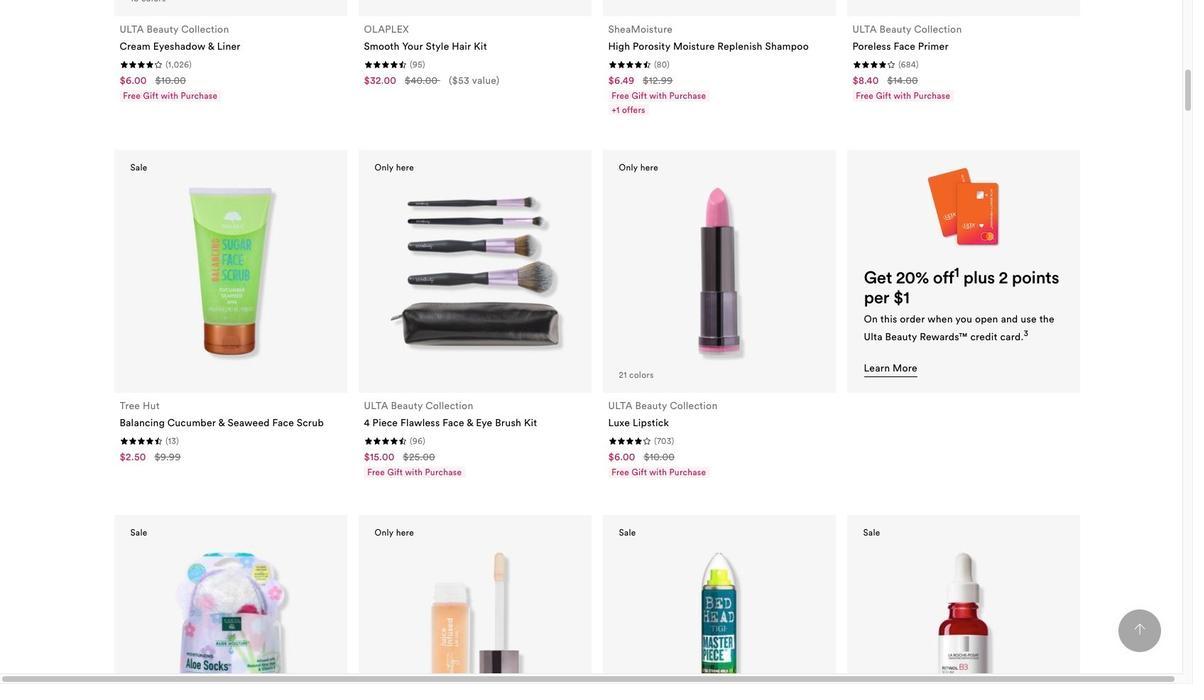 Task type: vqa. For each thing, say whether or not it's contained in the screenshot.
"search products and more" search box
no



Task type: locate. For each thing, give the bounding box(es) containing it.
earth therapeutics lavender aloe moisture socks image
[[137, 543, 324, 684]]

back to top image
[[1135, 624, 1146, 635]]

ulta beauty collection 4 piece flawless face & eye brush kit image
[[382, 178, 568, 365]]



Task type: describe. For each thing, give the bounding box(es) containing it.
la roche-posay retinol b3 face serum for fine lines & wrinkles image
[[871, 543, 1057, 684]]

ultamate rewards credit card image
[[918, 160, 1010, 252]]

bed head travel size masterpiece extra strong hold hairspray image
[[626, 543, 813, 684]]

ulta beauty collection luxe lipstick image
[[626, 178, 813, 365]]

ulta beauty collection juice infused lip oil image
[[382, 543, 568, 684]]

tree hut balancing cucumber & seaweed face scrub image
[[137, 178, 324, 365]]



